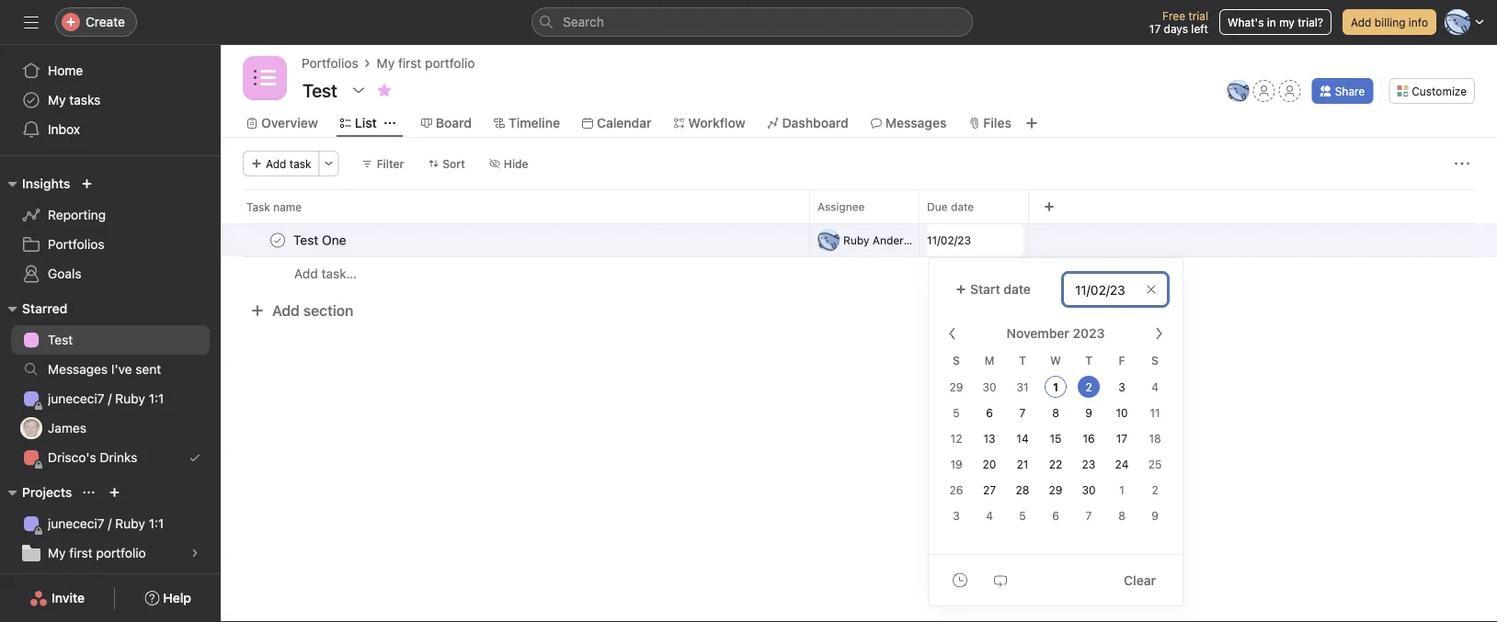 Task type: vqa. For each thing, say whether or not it's contained in the screenshot.
The Code Icon
no



Task type: locate. For each thing, give the bounding box(es) containing it.
s down previous month icon
[[953, 354, 960, 367]]

9 up 16
[[1085, 407, 1092, 420]]

17 left days
[[1149, 22, 1161, 35]]

19
[[950, 458, 962, 471]]

1
[[1053, 381, 1058, 394], [1119, 484, 1124, 497]]

junececi7 inside the projects "element"
[[48, 516, 104, 531]]

1 horizontal spatial 1
[[1119, 484, 1124, 497]]

1 vertical spatial 2
[[1152, 484, 1158, 497]]

0 vertical spatial junececi7
[[48, 391, 104, 406]]

ra inside header untitled section tree grid
[[821, 234, 836, 247]]

add task… button
[[294, 264, 357, 284]]

first inside the projects "element"
[[69, 546, 93, 561]]

0 horizontal spatial portfolios link
[[11, 230, 210, 259]]

1 / from the top
[[108, 391, 112, 406]]

29 up 12
[[949, 381, 963, 394]]

ruby inside the starred element
[[115, 391, 145, 406]]

portfolio
[[425, 56, 475, 71], [96, 546, 146, 561]]

5 up 12
[[953, 407, 960, 420]]

help
[[163, 591, 191, 606]]

add task…
[[294, 266, 357, 281]]

t down 2023
[[1085, 354, 1092, 367]]

0 vertical spatial my
[[377, 56, 395, 71]]

my inside global element
[[48, 92, 66, 108]]

add inside row
[[294, 266, 318, 281]]

1 horizontal spatial 30
[[1082, 484, 1096, 497]]

test down starred
[[48, 332, 73, 348]]

my first portfolio up remove from starred icon
[[377, 56, 475, 71]]

20
[[983, 458, 996, 471]]

1 horizontal spatial ra
[[1231, 85, 1246, 97]]

sent
[[135, 362, 161, 377]]

junececi7 / ruby 1:1 down new project or portfolio icon
[[48, 516, 164, 531]]

0 vertical spatial my first portfolio
[[377, 56, 475, 71]]

0 vertical spatial test link
[[11, 326, 210, 355]]

8 down 24
[[1118, 510, 1125, 523]]

0 horizontal spatial 6
[[986, 407, 993, 420]]

1 down 24
[[1119, 484, 1124, 497]]

5 down the 28
[[1019, 510, 1026, 523]]

6 up 13
[[986, 407, 993, 420]]

messages left files link
[[885, 115, 947, 131]]

row
[[221, 189, 1497, 223], [243, 223, 1475, 224], [221, 223, 1497, 257]]

3 up the 10
[[1118, 381, 1125, 394]]

0 horizontal spatial 17
[[1116, 433, 1128, 446]]

0 vertical spatial 7
[[1019, 407, 1026, 420]]

0 horizontal spatial 30
[[982, 381, 996, 394]]

november 2023 button
[[995, 317, 1135, 350]]

what's in my trial? button
[[1219, 9, 1331, 35]]

16
[[1083, 433, 1095, 446]]

portfolios link up show options icon
[[302, 53, 358, 74]]

0 horizontal spatial t
[[1019, 354, 1026, 367]]

0 vertical spatial my first portfolio link
[[377, 53, 475, 74]]

1 1:1 from the top
[[149, 391, 164, 406]]

2 junececi7 from the top
[[48, 516, 104, 531]]

1 horizontal spatial s
[[1151, 354, 1159, 367]]

name
[[273, 200, 302, 213]]

info
[[1409, 16, 1428, 29]]

2 junececi7 / ruby 1:1 from the top
[[48, 516, 164, 531]]

search button
[[531, 7, 973, 37]]

2 / from the top
[[108, 516, 112, 531]]

1 horizontal spatial first
[[398, 56, 421, 71]]

14
[[1016, 433, 1029, 446]]

portfolio down new project or portfolio icon
[[96, 546, 146, 561]]

1:1 up help dropdown button
[[149, 516, 164, 531]]

1 junececi7 / ruby 1:1 link from the top
[[11, 384, 210, 414]]

ruby inside the projects "element"
[[115, 516, 145, 531]]

0 vertical spatial junececi7 / ruby 1:1
[[48, 391, 164, 406]]

anderson
[[873, 234, 922, 247]]

1 horizontal spatial 7
[[1086, 510, 1092, 523]]

hide sidebar image
[[24, 15, 39, 29]]

date right due
[[951, 200, 974, 213]]

portfolios link
[[302, 53, 358, 74], [11, 230, 210, 259]]

0 horizontal spatial my first portfolio
[[48, 546, 146, 561]]

4 up 11
[[1151, 381, 1159, 394]]

0 horizontal spatial date
[[951, 200, 974, 213]]

see details, my first portfolio image
[[189, 548, 200, 559]]

1 vertical spatial 29
[[1049, 484, 1062, 497]]

2 junececi7 / ruby 1:1 link from the top
[[11, 509, 210, 539]]

ra down the what's
[[1231, 85, 1246, 97]]

messages for messages
[[885, 115, 947, 131]]

insights element
[[0, 167, 221, 292]]

1 vertical spatial my first portfolio link
[[11, 539, 210, 568]]

4 down 27
[[986, 510, 993, 523]]

junececi7 inside the starred element
[[48, 391, 104, 406]]

1 vertical spatial 5
[[1019, 510, 1026, 523]]

add time image
[[953, 573, 967, 588]]

messages inside the starred element
[[48, 362, 108, 377]]

my up invite button at the bottom left of the page
[[48, 546, 66, 561]]

1 vertical spatial ra
[[821, 234, 836, 247]]

1 vertical spatial 4
[[986, 510, 993, 523]]

s down next month "image"
[[1151, 354, 1159, 367]]

junececi7 / ruby 1:1 link down new project or portfolio icon
[[11, 509, 210, 539]]

1 vertical spatial 8
[[1118, 510, 1125, 523]]

0 horizontal spatial portfolio
[[96, 546, 146, 561]]

task
[[290, 157, 311, 170]]

0 horizontal spatial 5
[[953, 407, 960, 420]]

test inside the starred element
[[48, 332, 73, 348]]

1 vertical spatial test link
[[11, 568, 210, 598]]

section
[[303, 302, 353, 320]]

more actions image right task
[[323, 158, 334, 169]]

share button
[[1312, 78, 1373, 104]]

1:1 inside the projects "element"
[[149, 516, 164, 531]]

home link
[[11, 56, 210, 86]]

2 s from the left
[[1151, 354, 1159, 367]]

junececi7 for junececi7 / ruby 1:1 link inside the the projects "element"
[[48, 516, 104, 531]]

29 down 22
[[1049, 484, 1062, 497]]

my first portfolio up invite
[[48, 546, 146, 561]]

filter button
[[354, 151, 412, 177]]

trial
[[1188, 9, 1208, 22]]

date
[[951, 200, 974, 213], [1004, 282, 1031, 297]]

w
[[1050, 354, 1061, 367]]

junececi7 down show options, current sort, top image
[[48, 516, 104, 531]]

tab actions image
[[384, 118, 395, 129]]

ra down assignee
[[821, 234, 836, 247]]

what's
[[1228, 16, 1264, 29]]

free trial 17 days left
[[1149, 9, 1208, 35]]

17 inside free trial 17 days left
[[1149, 22, 1161, 35]]

/ inside the projects "element"
[[108, 516, 112, 531]]

0 vertical spatial first
[[398, 56, 421, 71]]

ruby down "i've"
[[115, 391, 145, 406]]

junececi7 / ruby 1:1 inside the starred element
[[48, 391, 164, 406]]

junececi7 up james
[[48, 391, 104, 406]]

test
[[48, 332, 73, 348], [48, 575, 73, 590]]

7 up 14
[[1019, 407, 1026, 420]]

my first portfolio inside the projects "element"
[[48, 546, 146, 561]]

junececi7 / ruby 1:1 link inside the projects "element"
[[11, 509, 210, 539]]

1 down w
[[1053, 381, 1058, 394]]

date inside button
[[1004, 282, 1031, 297]]

1 t from the left
[[1019, 354, 1026, 367]]

portfolios up show options icon
[[302, 56, 358, 71]]

date right 'start'
[[1004, 282, 1031, 297]]

1 horizontal spatial date
[[1004, 282, 1031, 297]]

my up remove from starred icon
[[377, 56, 395, 71]]

test up invite
[[48, 575, 73, 590]]

0 vertical spatial 5
[[953, 407, 960, 420]]

1 vertical spatial 1
[[1119, 484, 1124, 497]]

0 horizontal spatial 9
[[1085, 407, 1092, 420]]

1 vertical spatial messages
[[48, 362, 108, 377]]

portfolios link down reporting
[[11, 230, 210, 259]]

ruby for 2nd junececi7 / ruby 1:1 link from the bottom
[[115, 391, 145, 406]]

9 down "25"
[[1151, 510, 1158, 523]]

1 test from the top
[[48, 332, 73, 348]]

1 vertical spatial 9
[[1151, 510, 1158, 523]]

my first portfolio link up remove from starred icon
[[377, 53, 475, 74]]

create
[[86, 14, 125, 29]]

1 vertical spatial /
[[108, 516, 112, 531]]

junececi7 / ruby 1:1 link down messages i've sent at the left bottom of the page
[[11, 384, 210, 414]]

1 vertical spatial junececi7
[[48, 516, 104, 531]]

0 vertical spatial portfolios
[[302, 56, 358, 71]]

0 vertical spatial 17
[[1149, 22, 1161, 35]]

remove from starred image
[[377, 83, 392, 97]]

2
[[1085, 381, 1092, 394], [1152, 484, 1158, 497]]

my left tasks
[[48, 92, 66, 108]]

my first portfolio
[[377, 56, 475, 71], [48, 546, 146, 561]]

21
[[1017, 458, 1028, 471]]

1 horizontal spatial 3
[[1118, 381, 1125, 394]]

27
[[983, 484, 996, 497]]

0 vertical spatial portfolio
[[425, 56, 475, 71]]

my first portfolio link down new project or portfolio icon
[[11, 539, 210, 568]]

3 down 26
[[953, 510, 960, 523]]

projects button
[[0, 482, 72, 504]]

1 vertical spatial portfolio
[[96, 546, 146, 561]]

0 vertical spatial 1
[[1053, 381, 1058, 394]]

row containing ra
[[221, 223, 1497, 257]]

0 vertical spatial 4
[[1151, 381, 1159, 394]]

1 test link from the top
[[11, 326, 210, 355]]

starred element
[[0, 292, 221, 476]]

2 down "25"
[[1152, 484, 1158, 497]]

files link
[[969, 113, 1011, 133]]

31
[[1017, 381, 1029, 394]]

ruby up add task… row
[[843, 234, 869, 247]]

0 horizontal spatial portfolios
[[48, 237, 104, 252]]

1 vertical spatial junececi7 / ruby 1:1
[[48, 516, 164, 531]]

None text field
[[298, 74, 342, 107], [927, 224, 1023, 257], [298, 74, 342, 107], [927, 224, 1023, 257]]

more actions image
[[1455, 156, 1469, 171], [323, 158, 334, 169]]

test inside the projects "element"
[[48, 575, 73, 590]]

first up board "link"
[[398, 56, 421, 71]]

/ down messages i've sent link
[[108, 391, 112, 406]]

0 vertical spatial messages
[[885, 115, 947, 131]]

0 horizontal spatial 1
[[1053, 381, 1058, 394]]

2 vertical spatial ruby
[[115, 516, 145, 531]]

add for add billing info
[[1351, 16, 1371, 29]]

6
[[986, 407, 993, 420], [1052, 510, 1059, 523]]

/ inside the starred element
[[108, 391, 112, 406]]

0 vertical spatial test
[[48, 332, 73, 348]]

first up invite
[[69, 546, 93, 561]]

0 horizontal spatial messages
[[48, 362, 108, 377]]

ruby inside row
[[843, 234, 869, 247]]

junececi7 / ruby 1:1 link
[[11, 384, 210, 414], [11, 509, 210, 539]]

9
[[1085, 407, 1092, 420], [1151, 510, 1158, 523]]

0 vertical spatial 3
[[1118, 381, 1125, 394]]

6 down 22
[[1052, 510, 1059, 523]]

add left task
[[266, 157, 286, 170]]

1 vertical spatial 1:1
[[149, 516, 164, 531]]

Completed checkbox
[[267, 229, 289, 251]]

17 up 24
[[1116, 433, 1128, 446]]

start date button
[[943, 273, 1048, 306]]

1 horizontal spatial 29
[[1049, 484, 1062, 497]]

portfolios down reporting
[[48, 237, 104, 252]]

billing
[[1375, 16, 1406, 29]]

goals
[[48, 266, 81, 281]]

0 vertical spatial ra
[[1231, 85, 1246, 97]]

2 test from the top
[[48, 575, 73, 590]]

0 horizontal spatial my first portfolio link
[[11, 539, 210, 568]]

add left the billing
[[1351, 16, 1371, 29]]

0 horizontal spatial 3
[[953, 510, 960, 523]]

more actions image down customize
[[1455, 156, 1469, 171]]

add left section
[[272, 302, 300, 320]]

messages left "i've"
[[48, 362, 108, 377]]

0 vertical spatial 1:1
[[149, 391, 164, 406]]

add left the task… on the left top of the page
[[294, 266, 318, 281]]

7 down the "23" at the right of page
[[1086, 510, 1092, 523]]

24
[[1115, 458, 1129, 471]]

0 horizontal spatial 29
[[949, 381, 963, 394]]

1 vertical spatial my first portfolio
[[48, 546, 146, 561]]

30
[[982, 381, 996, 394], [1082, 484, 1096, 497]]

1 horizontal spatial 6
[[1052, 510, 1059, 523]]

/ down new project or portfolio icon
[[108, 516, 112, 531]]

t
[[1019, 354, 1026, 367], [1085, 354, 1092, 367]]

30 down m
[[982, 381, 996, 394]]

portfolio up board
[[425, 56, 475, 71]]

1:1 down sent
[[149, 391, 164, 406]]

1 vertical spatial first
[[69, 546, 93, 561]]

junececi7 / ruby 1:1 down messages i've sent at the left bottom of the page
[[48, 391, 164, 406]]

1 junececi7 from the top
[[48, 391, 104, 406]]

1 vertical spatial junececi7 / ruby 1:1 link
[[11, 509, 210, 539]]

due date
[[927, 200, 974, 213]]

1 horizontal spatial 9
[[1151, 510, 1158, 523]]

junececi7
[[48, 391, 104, 406], [48, 516, 104, 531]]

0 horizontal spatial s
[[953, 354, 960, 367]]

1 horizontal spatial portfolios link
[[302, 53, 358, 74]]

30 down the "23" at the right of page
[[1082, 484, 1096, 497]]

november
[[1007, 326, 1069, 341]]

1 vertical spatial portfolios
[[48, 237, 104, 252]]

1 horizontal spatial portfolios
[[302, 56, 358, 71]]

1 horizontal spatial my first portfolio link
[[377, 53, 475, 74]]

my
[[1279, 16, 1295, 29]]

1 vertical spatial my
[[48, 92, 66, 108]]

start
[[970, 282, 1000, 297]]

test for test link inside the projects "element"
[[48, 575, 73, 590]]

starred
[[22, 301, 67, 316]]

8 up 15
[[1052, 407, 1059, 420]]

ra inside button
[[1231, 85, 1246, 97]]

0 vertical spatial portfolios link
[[302, 53, 358, 74]]

2 vertical spatial my
[[48, 546, 66, 561]]

projects element
[[0, 476, 221, 601]]

1 vertical spatial test
[[48, 575, 73, 590]]

18
[[1149, 433, 1161, 446]]

start date
[[970, 282, 1031, 297]]

junececi7 / ruby 1:1 inside the projects "element"
[[48, 516, 164, 531]]

ruby
[[843, 234, 869, 247], [115, 391, 145, 406], [115, 516, 145, 531]]

calendar
[[597, 115, 651, 131]]

test link
[[11, 326, 210, 355], [11, 568, 210, 598]]

0 vertical spatial 2
[[1085, 381, 1092, 394]]

0 vertical spatial /
[[108, 391, 112, 406]]

22
[[1049, 458, 1062, 471]]

completed image
[[267, 229, 289, 251]]

2 1:1 from the top
[[149, 516, 164, 531]]

t up "31"
[[1019, 354, 1026, 367]]

test one cell
[[221, 223, 810, 257]]

search list box
[[531, 7, 973, 37]]

ruby anderson
[[843, 234, 922, 247]]

0 vertical spatial 29
[[949, 381, 963, 394]]

1 junececi7 / ruby 1:1 from the top
[[48, 391, 164, 406]]

overview link
[[246, 113, 318, 133]]

portfolios inside portfolios link
[[48, 237, 104, 252]]

0 vertical spatial junececi7 / ruby 1:1 link
[[11, 384, 210, 414]]

my tasks
[[48, 92, 101, 108]]

ruby down new project or portfolio icon
[[115, 516, 145, 531]]

2 up 16
[[1085, 381, 1092, 394]]

my inside the projects "element"
[[48, 546, 66, 561]]

1 vertical spatial ruby
[[115, 391, 145, 406]]

3
[[1118, 381, 1125, 394], [953, 510, 960, 523]]

board
[[436, 115, 472, 131]]

1 vertical spatial 3
[[953, 510, 960, 523]]

show options image
[[351, 83, 366, 97]]

add for add section
[[272, 302, 300, 320]]

i've
[[111, 362, 132, 377]]

1:1
[[149, 391, 164, 406], [149, 516, 164, 531]]

1 horizontal spatial t
[[1085, 354, 1092, 367]]

2 test link from the top
[[11, 568, 210, 598]]

23
[[1082, 458, 1096, 471]]

junececi7 / ruby 1:1
[[48, 391, 164, 406], [48, 516, 164, 531]]

insights
[[22, 176, 70, 191]]

1 horizontal spatial 4
[[1151, 381, 1159, 394]]

29
[[949, 381, 963, 394], [1049, 484, 1062, 497]]

1 horizontal spatial more actions image
[[1455, 156, 1469, 171]]

28
[[1016, 484, 1029, 497]]

/
[[108, 391, 112, 406], [108, 516, 112, 531]]



Task type: describe. For each thing, give the bounding box(es) containing it.
add section
[[272, 302, 353, 320]]

f
[[1119, 354, 1125, 367]]

show options, current sort, top image
[[83, 487, 94, 498]]

goals link
[[11, 259, 210, 289]]

sort
[[443, 157, 465, 170]]

date for due date
[[951, 200, 974, 213]]

1 horizontal spatial 8
[[1118, 510, 1125, 523]]

insights button
[[0, 173, 70, 195]]

help button
[[133, 582, 203, 615]]

junececi7 / ruby 1:1 for junececi7 / ruby 1:1 link inside the the projects "element"
[[48, 516, 164, 531]]

test link inside the starred element
[[11, 326, 210, 355]]

Test One text field
[[290, 231, 352, 250]]

free
[[1162, 9, 1185, 22]]

ja
[[25, 422, 37, 435]]

messages link
[[871, 113, 947, 133]]

25
[[1148, 458, 1162, 471]]

create button
[[55, 7, 137, 37]]

1 horizontal spatial portfolio
[[425, 56, 475, 71]]

drisco's
[[48, 450, 96, 465]]

header untitled section tree grid
[[221, 223, 1497, 291]]

starred button
[[0, 298, 67, 320]]

2 t from the left
[[1085, 354, 1092, 367]]

12
[[950, 433, 962, 446]]

test link inside the projects "element"
[[11, 568, 210, 598]]

timeline link
[[494, 113, 560, 133]]

board link
[[421, 113, 472, 133]]

add billing info
[[1351, 16, 1428, 29]]

james
[[48, 421, 86, 436]]

add task button
[[243, 151, 320, 177]]

drisco's drinks link
[[11, 443, 210, 473]]

add task… row
[[221, 257, 1497, 291]]

1 horizontal spatial my first portfolio
[[377, 56, 475, 71]]

0 horizontal spatial more actions image
[[323, 158, 334, 169]]

days
[[1164, 22, 1188, 35]]

set to repeat image
[[993, 573, 1008, 588]]

reporting link
[[11, 200, 210, 230]]

my for my tasks link
[[48, 92, 66, 108]]

add section button
[[243, 294, 361, 327]]

due
[[927, 200, 948, 213]]

13
[[983, 433, 995, 446]]

1 horizontal spatial 2
[[1152, 484, 1158, 497]]

drisco's drinks
[[48, 450, 137, 465]]

task name
[[246, 200, 302, 213]]

filter
[[377, 157, 404, 170]]

dashboard link
[[767, 113, 849, 133]]

1 vertical spatial 17
[[1116, 433, 1128, 446]]

in
[[1267, 16, 1276, 29]]

1:1 inside the starred element
[[149, 391, 164, 406]]

new image
[[81, 178, 92, 189]]

junececi7 / ruby 1:1 for 2nd junececi7 / ruby 1:1 link from the bottom
[[48, 391, 164, 406]]

overview
[[261, 115, 318, 131]]

invite button
[[18, 582, 97, 615]]

what's in my trial?
[[1228, 16, 1323, 29]]

0 horizontal spatial 2
[[1085, 381, 1092, 394]]

1 vertical spatial 6
[[1052, 510, 1059, 523]]

add for add task
[[266, 157, 286, 170]]

add field image
[[1044, 201, 1055, 212]]

files
[[983, 115, 1011, 131]]

m
[[985, 354, 994, 367]]

date for start date
[[1004, 282, 1031, 297]]

1 vertical spatial 7
[[1086, 510, 1092, 523]]

add billing info button
[[1342, 9, 1436, 35]]

next month image
[[1151, 326, 1166, 341]]

my for the leftmost the my first portfolio link
[[48, 546, 66, 561]]

0 horizontal spatial 7
[[1019, 407, 1026, 420]]

list image
[[254, 67, 276, 89]]

workflow
[[688, 115, 745, 131]]

invite
[[52, 591, 85, 606]]

tasks
[[69, 92, 101, 108]]

customize
[[1412, 85, 1467, 97]]

dashboard
[[782, 115, 849, 131]]

test for test link within the starred element
[[48, 332, 73, 348]]

home
[[48, 63, 83, 78]]

0 horizontal spatial 4
[[986, 510, 993, 523]]

workflow link
[[674, 113, 745, 133]]

ruby for junececi7 / ruby 1:1 link inside the the projects "element"
[[115, 516, 145, 531]]

inbox link
[[11, 115, 210, 144]]

inbox
[[48, 122, 80, 137]]

Due date text field
[[1063, 273, 1168, 306]]

sort button
[[420, 151, 473, 177]]

timeline
[[509, 115, 560, 131]]

15
[[1050, 433, 1062, 446]]

portfolio inside the projects "element"
[[96, 546, 146, 561]]

clear due date image
[[1146, 284, 1157, 295]]

0 vertical spatial 30
[[982, 381, 996, 394]]

junececi7 for 2nd junececi7 / ruby 1:1 link from the bottom
[[48, 391, 104, 406]]

row containing task name
[[221, 189, 1497, 223]]

search
[[563, 14, 604, 29]]

reporting
[[48, 207, 106, 223]]

hide
[[504, 157, 528, 170]]

add for add task…
[[294, 266, 318, 281]]

0 horizontal spatial 8
[[1052, 407, 1059, 420]]

1 vertical spatial portfolios link
[[11, 230, 210, 259]]

my tasks link
[[11, 86, 210, 115]]

add task
[[266, 157, 311, 170]]

11
[[1150, 407, 1160, 420]]

task…
[[321, 266, 357, 281]]

ra button
[[1227, 80, 1249, 102]]

0 vertical spatial 9
[[1085, 407, 1092, 420]]

previous month image
[[945, 326, 960, 341]]

messages for messages i've sent
[[48, 362, 108, 377]]

list
[[355, 115, 377, 131]]

messages i've sent link
[[11, 355, 210, 384]]

1 vertical spatial 30
[[1082, 484, 1096, 497]]

left
[[1191, 22, 1208, 35]]

share
[[1335, 85, 1365, 97]]

assignee
[[817, 200, 865, 213]]

2023
[[1073, 326, 1105, 341]]

messages i've sent
[[48, 362, 161, 377]]

1 s from the left
[[953, 354, 960, 367]]

add tab image
[[1024, 116, 1039, 131]]

hide button
[[481, 151, 537, 177]]

november 2023
[[1007, 326, 1105, 341]]

customize button
[[1389, 78, 1475, 104]]

global element
[[0, 45, 221, 155]]

new project or portfolio image
[[109, 487, 120, 498]]

trial?
[[1298, 16, 1323, 29]]

0 vertical spatial 6
[[986, 407, 993, 420]]



